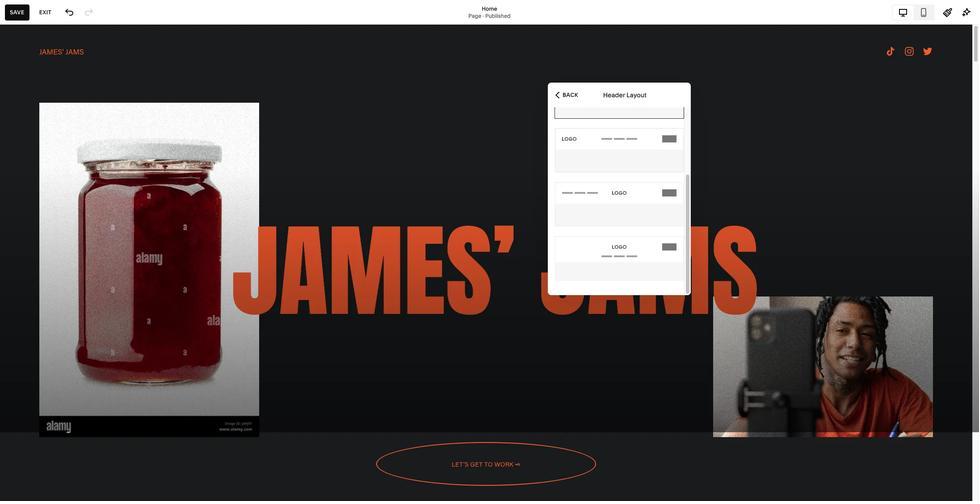 Task type: vqa. For each thing, say whether or not it's contained in the screenshot.
the "action"
no



Task type: describe. For each thing, give the bounding box(es) containing it.
back button
[[553, 85, 581, 105]]

settings link
[[15, 356, 99, 367]]

scheduling link
[[15, 135, 99, 146]]

exit button
[[34, 4, 56, 20]]

save
[[10, 9, 24, 15]]

website
[[15, 55, 43, 64]]

james.peterson1902@gmail.com
[[36, 409, 118, 416]]

page
[[469, 12, 482, 19]]

analytics
[[15, 120, 46, 129]]

analytics link
[[15, 119, 99, 130]]

peterson
[[54, 402, 76, 409]]

header layout
[[603, 91, 647, 99]]

home page · published
[[469, 5, 511, 19]]

contacts link
[[15, 103, 99, 114]]

layout
[[627, 91, 647, 99]]

home
[[482, 5, 497, 12]]



Task type: locate. For each thing, give the bounding box(es) containing it.
library
[[36, 341, 60, 350]]

published
[[485, 12, 511, 19]]

james
[[36, 402, 52, 409]]

james peterson james.peterson1902@gmail.com
[[36, 402, 118, 416]]

·
[[483, 12, 484, 19]]

save button
[[5, 4, 29, 20]]

asset
[[15, 341, 34, 350]]

website link
[[15, 55, 99, 66]]

scheduling
[[15, 136, 53, 145]]

tab list
[[893, 5, 934, 19]]

settings
[[15, 357, 43, 366]]

header
[[603, 91, 625, 99]]

contacts
[[15, 104, 46, 113]]

exit
[[39, 9, 51, 15]]

asset library
[[15, 341, 60, 350]]

back
[[563, 91, 578, 98]]

asset library link
[[15, 340, 99, 351]]



